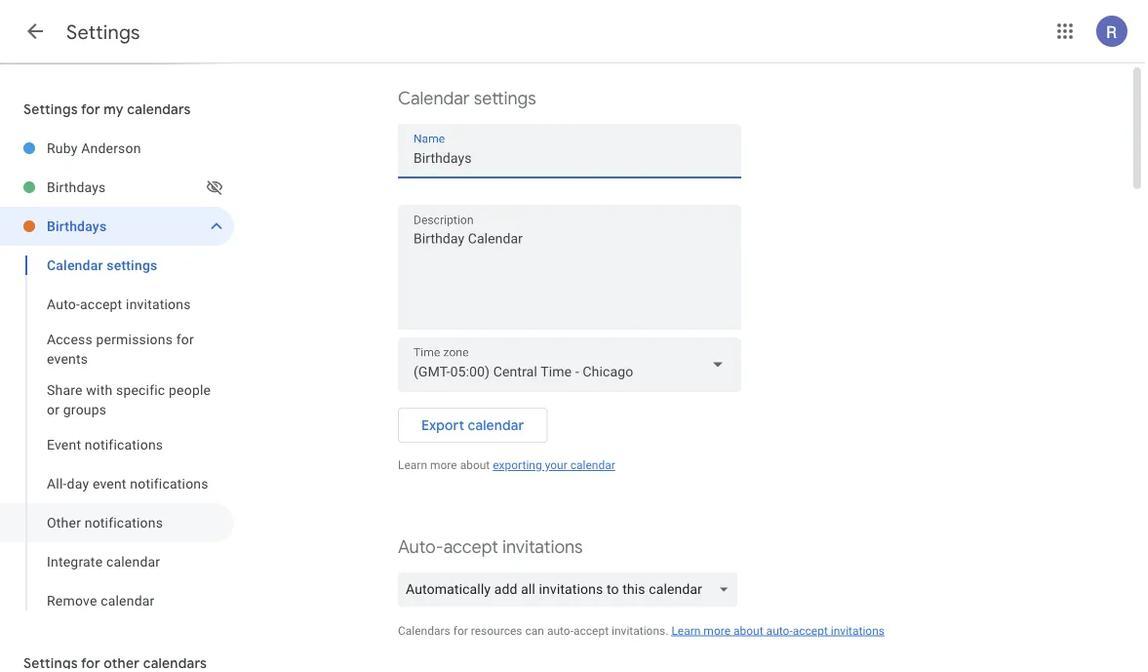 Task type: describe. For each thing, give the bounding box(es) containing it.
settings for settings for my calendars
[[23, 101, 78, 118]]

1 auto- from the left
[[547, 624, 574, 638]]

settings for my calendars tree
[[0, 129, 234, 621]]

0 vertical spatial settings
[[474, 87, 537, 110]]

1 birthdays link from the top
[[47, 168, 203, 207]]

invitations.
[[612, 624, 669, 638]]

exporting your calendar link
[[493, 459, 616, 472]]

all-
[[47, 476, 67, 492]]

&
[[69, 39, 77, 55]]

all-day event notifications
[[47, 476, 209, 492]]

for for settings
[[81, 101, 100, 118]]

day
[[67, 476, 89, 492]]

specific
[[116, 382, 165, 398]]

settings heading
[[66, 20, 140, 44]]

settings for settings
[[66, 20, 140, 44]]

my
[[104, 101, 124, 118]]

other
[[47, 515, 81, 531]]

1 vertical spatial about
[[734, 624, 764, 638]]

event
[[93, 476, 127, 492]]

invitations inside group
[[126, 296, 191, 312]]

settings inside group
[[107, 257, 158, 273]]

1 birthdays tree item from the top
[[0, 168, 234, 207]]

auto- inside settings for my calendars tree
[[47, 296, 80, 312]]

calendar right your
[[571, 459, 616, 472]]

access permissions for events
[[47, 331, 194, 367]]

calendar settings inside settings for my calendars tree
[[47, 257, 158, 273]]

remove
[[47, 593, 97, 609]]

accept inside group
[[80, 296, 122, 312]]

event
[[47, 437, 81, 453]]

1 vertical spatial learn
[[672, 624, 701, 638]]

calendar for integrate calendar
[[106, 554, 160, 570]]

with
[[86, 382, 113, 398]]

2 birthdays link from the top
[[47, 207, 199, 246]]

resources
[[471, 624, 523, 638]]

events
[[47, 351, 88, 367]]

anderson
[[81, 140, 141, 156]]

groups
[[63, 402, 107, 418]]

other notifications
[[47, 515, 163, 531]]



Task type: vqa. For each thing, say whether or not it's contained in the screenshot.
Settings corresponding to Settings for my calendars
yes



Task type: locate. For each thing, give the bounding box(es) containing it.
0 vertical spatial calendar
[[398, 87, 470, 110]]

more
[[430, 459, 457, 472], [704, 624, 731, 638]]

0 vertical spatial birthdays
[[47, 179, 106, 195]]

calendar inside group
[[47, 257, 103, 273]]

integrate calendar
[[47, 554, 160, 570]]

more down export
[[430, 459, 457, 472]]

learn down export
[[398, 459, 428, 472]]

1 horizontal spatial calendar
[[398, 87, 470, 110]]

for for calendars
[[454, 624, 468, 638]]

birthdays link down "anderson" at the left of page
[[47, 168, 203, 207]]

event notifications
[[47, 437, 163, 453]]

1 vertical spatial calendar settings
[[47, 257, 158, 273]]

1 horizontal spatial more
[[704, 624, 731, 638]]

0 vertical spatial calendar settings
[[398, 87, 537, 110]]

auto-accept invitations down learn more about exporting your calendar
[[398, 536, 583, 558]]

None text field
[[414, 145, 726, 172]]

learn
[[398, 459, 428, 472], [672, 624, 701, 638]]

2 birthdays tree item from the top
[[0, 207, 234, 246]]

2 vertical spatial notifications
[[85, 515, 163, 531]]

notifications
[[85, 437, 163, 453], [130, 476, 209, 492], [85, 515, 163, 531]]

2 horizontal spatial for
[[454, 624, 468, 638]]

1 horizontal spatial about
[[734, 624, 764, 638]]

people
[[169, 382, 211, 398]]

1 vertical spatial for
[[176, 331, 194, 347]]

for left "resources"
[[454, 624, 468, 638]]

1 horizontal spatial for
[[176, 331, 194, 347]]

share with specific people or groups
[[47, 382, 211, 418]]

0 horizontal spatial about
[[460, 459, 490, 472]]

calendar down integrate calendar
[[101, 593, 155, 609]]

calendar settings
[[398, 87, 537, 110], [47, 257, 158, 273]]

calendar up learn more about exporting your calendar
[[468, 417, 524, 434]]

0 horizontal spatial auto-accept invitations
[[47, 296, 191, 312]]

0 vertical spatial invitations
[[126, 296, 191, 312]]

0 vertical spatial more
[[430, 459, 457, 472]]

1 horizontal spatial learn
[[672, 624, 701, 638]]

auto- up access
[[47, 296, 80, 312]]

1 birthdays from the top
[[47, 179, 106, 195]]

export
[[422, 417, 465, 434]]

1 vertical spatial auto-
[[398, 536, 444, 558]]

settings right import
[[66, 20, 140, 44]]

0 horizontal spatial calendar
[[47, 257, 103, 273]]

auto-
[[547, 624, 574, 638], [767, 624, 793, 638]]

notifications for event notifications
[[85, 437, 163, 453]]

calendars for resources can auto-accept invitations. learn more about auto-accept invitations
[[398, 624, 885, 638]]

remove calendar
[[47, 593, 155, 609]]

birthdays
[[47, 179, 106, 195], [47, 218, 107, 234]]

calendar for export calendar
[[468, 417, 524, 434]]

birthdays tree item down "anderson" at the left of page
[[0, 168, 234, 207]]

for
[[81, 101, 100, 118], [176, 331, 194, 347], [454, 624, 468, 638]]

0 horizontal spatial auto-
[[47, 296, 80, 312]]

calendar for remove calendar
[[101, 593, 155, 609]]

ruby anderson tree item
[[0, 129, 234, 168]]

ruby anderson
[[47, 140, 141, 156]]

1 horizontal spatial calendar settings
[[398, 87, 537, 110]]

birthdays tree item down ruby anderson tree item
[[0, 207, 234, 246]]

Birthday Calendar text field
[[398, 227, 742, 321]]

notifications for other notifications
[[85, 515, 163, 531]]

calendar
[[468, 417, 524, 434], [571, 459, 616, 472], [106, 554, 160, 570], [101, 593, 155, 609]]

group
[[0, 246, 234, 621]]

1 vertical spatial invitations
[[503, 536, 583, 558]]

can
[[526, 624, 545, 638]]

0 horizontal spatial more
[[430, 459, 457, 472]]

permissions
[[96, 331, 173, 347]]

0 vertical spatial settings
[[66, 20, 140, 44]]

for left "my"
[[81, 101, 100, 118]]

1 vertical spatial auto-accept invitations
[[398, 536, 583, 558]]

0 vertical spatial auto-
[[47, 296, 80, 312]]

auto-
[[47, 296, 80, 312], [398, 536, 444, 558]]

settings
[[66, 20, 140, 44], [23, 101, 78, 118]]

2 vertical spatial for
[[454, 624, 468, 638]]

auto-accept invitations up permissions
[[47, 296, 191, 312]]

1 vertical spatial birthdays
[[47, 218, 107, 234]]

1 horizontal spatial auto-
[[767, 624, 793, 638]]

ruby
[[47, 140, 78, 156]]

or
[[47, 402, 60, 418]]

integrate
[[47, 554, 103, 570]]

invitations
[[126, 296, 191, 312], [503, 536, 583, 558], [831, 624, 885, 638]]

auto-accept invitations
[[47, 296, 191, 312], [398, 536, 583, 558]]

for right permissions
[[176, 331, 194, 347]]

import
[[23, 39, 65, 55]]

1 horizontal spatial invitations
[[503, 536, 583, 558]]

1 horizontal spatial auto-
[[398, 536, 444, 558]]

export
[[81, 39, 121, 55]]

0 vertical spatial notifications
[[85, 437, 163, 453]]

access
[[47, 331, 93, 347]]

more right the "invitations."
[[704, 624, 731, 638]]

auto-accept invitations inside settings for my calendars tree
[[47, 296, 191, 312]]

birthdays tree item
[[0, 168, 234, 207], [0, 207, 234, 246]]

None field
[[398, 338, 742, 392], [398, 572, 746, 608], [398, 338, 742, 392], [398, 572, 746, 608]]

1 horizontal spatial settings
[[474, 87, 537, 110]]

0 horizontal spatial invitations
[[126, 296, 191, 312]]

import & export
[[23, 39, 121, 55]]

settings
[[474, 87, 537, 110], [107, 257, 158, 273]]

about
[[460, 459, 490, 472], [734, 624, 764, 638]]

go back image
[[23, 20, 47, 43]]

notifications up all-day event notifications at left bottom
[[85, 437, 163, 453]]

0 horizontal spatial learn
[[398, 459, 428, 472]]

0 horizontal spatial calendar settings
[[47, 257, 158, 273]]

0 vertical spatial learn
[[398, 459, 428, 472]]

1 vertical spatial settings
[[23, 101, 78, 118]]

0 horizontal spatial settings
[[107, 257, 158, 273]]

learn more about auto-accept invitations link
[[672, 624, 885, 638]]

auto- up calendars at bottom left
[[398, 536, 444, 558]]

0 vertical spatial for
[[81, 101, 100, 118]]

0 vertical spatial auto-accept invitations
[[47, 296, 191, 312]]

calendar down 'other notifications' on the left bottom of page
[[106, 554, 160, 570]]

share
[[47, 382, 83, 398]]

birthdays link down ruby anderson tree item
[[47, 207, 199, 246]]

accept
[[80, 296, 122, 312], [444, 536, 498, 558], [574, 624, 609, 638], [793, 624, 828, 638]]

group containing calendar settings
[[0, 246, 234, 621]]

notifications right event
[[130, 476, 209, 492]]

1 vertical spatial settings
[[107, 257, 158, 273]]

0 vertical spatial about
[[460, 459, 490, 472]]

export calendar
[[422, 417, 524, 434]]

1 vertical spatial calendar
[[47, 257, 103, 273]]

settings for my calendars
[[23, 101, 191, 118]]

your
[[545, 459, 568, 472]]

2 birthdays from the top
[[47, 218, 107, 234]]

2 auto- from the left
[[767, 624, 793, 638]]

1 horizontal spatial auto-accept invitations
[[398, 536, 583, 558]]

1 vertical spatial notifications
[[130, 476, 209, 492]]

exporting
[[493, 459, 542, 472]]

0 horizontal spatial for
[[81, 101, 100, 118]]

for inside access permissions for events
[[176, 331, 194, 347]]

learn right the "invitations."
[[672, 624, 701, 638]]

birthdays link
[[47, 168, 203, 207], [47, 207, 199, 246]]

settings up "ruby"
[[23, 101, 78, 118]]

calendar
[[398, 87, 470, 110], [47, 257, 103, 273]]

notifications down all-day event notifications at left bottom
[[85, 515, 163, 531]]

calendars
[[398, 624, 451, 638]]

learn more about exporting your calendar
[[398, 459, 616, 472]]

0 horizontal spatial auto-
[[547, 624, 574, 638]]

2 vertical spatial invitations
[[831, 624, 885, 638]]

2 horizontal spatial invitations
[[831, 624, 885, 638]]

1 vertical spatial more
[[704, 624, 731, 638]]

calendars
[[127, 101, 191, 118]]



